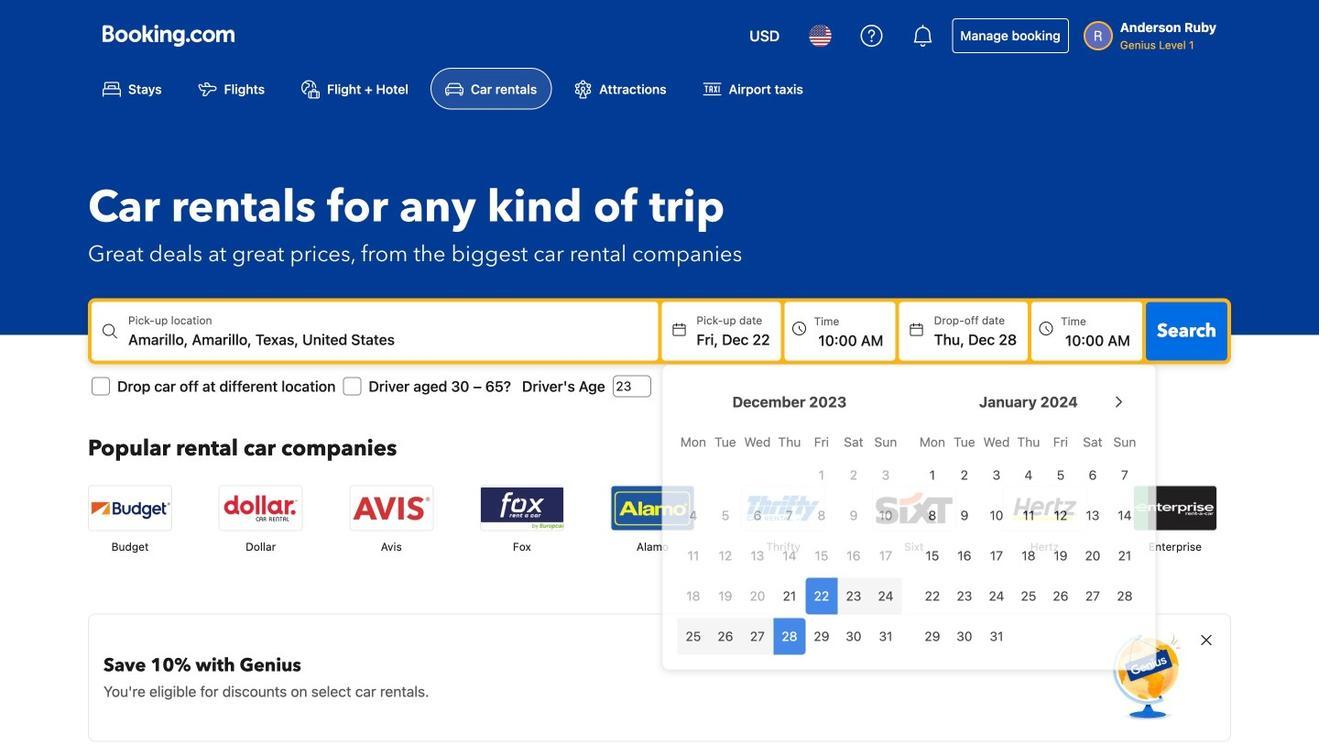 Task type: locate. For each thing, give the bounding box(es) containing it.
30 December 2023 checkbox
[[838, 618, 870, 655]]

Pick-up location field
[[128, 328, 658, 350]]

budget logo image
[[89, 486, 171, 530]]

14 December 2023 checkbox
[[774, 537, 806, 574]]

20 December 2023 checkbox
[[742, 578, 774, 614]]

24 December 2023 checkbox
[[870, 578, 902, 614]]

2 December 2023 checkbox
[[838, 457, 870, 493]]

1 grid from the left
[[678, 424, 902, 655]]

30 January 2024 checkbox
[[949, 618, 981, 655]]

1 horizontal spatial grid
[[917, 424, 1141, 655]]

11 January 2024 checkbox
[[1013, 497, 1045, 534]]

20 January 2024 checkbox
[[1077, 537, 1109, 574]]

3 December 2023 checkbox
[[870, 457, 902, 493]]

15 January 2024 checkbox
[[917, 537, 949, 574]]

29 December 2023 checkbox
[[806, 618, 838, 655]]

18 December 2023 checkbox
[[678, 578, 710, 614]]

grid
[[678, 424, 902, 655], [917, 424, 1141, 655]]

19 December 2023 checkbox
[[710, 578, 742, 614]]

None number field
[[613, 375, 651, 397]]

hertz logo image
[[1004, 486, 1086, 530]]

cell
[[806, 574, 838, 614], [838, 574, 870, 614], [870, 574, 902, 614], [678, 614, 710, 655], [710, 614, 742, 655], [742, 614, 774, 655], [774, 614, 806, 655]]

25 January 2024 checkbox
[[1013, 578, 1045, 614]]

4 December 2023 checkbox
[[678, 497, 710, 534]]

7 January 2024 checkbox
[[1109, 457, 1141, 493]]

22 January 2024 checkbox
[[917, 578, 949, 614]]

26 December 2023 checkbox
[[710, 618, 742, 655]]

27 January 2024 checkbox
[[1077, 578, 1109, 614]]

29 January 2024 checkbox
[[917, 618, 949, 655]]

12 January 2024 checkbox
[[1045, 497, 1077, 534]]

0 horizontal spatial grid
[[678, 424, 902, 655]]

23 December 2023 checkbox
[[838, 578, 870, 614]]

7 December 2023 checkbox
[[774, 497, 806, 534]]

6 December 2023 checkbox
[[742, 497, 774, 534]]

27 December 2023 checkbox
[[742, 618, 774, 655]]

31 December 2023 checkbox
[[870, 618, 902, 655]]

avis logo image
[[350, 486, 433, 530]]

18 January 2024 checkbox
[[1013, 537, 1045, 574]]

13 January 2024 checkbox
[[1077, 497, 1109, 534]]

1 December 2023 checkbox
[[806, 457, 838, 493]]

25 December 2023 checkbox
[[678, 618, 710, 655]]

8 January 2024 checkbox
[[917, 497, 949, 534]]

17 December 2023 checkbox
[[870, 537, 902, 574]]

17 January 2024 checkbox
[[981, 537, 1013, 574]]



Task type: describe. For each thing, give the bounding box(es) containing it.
5 December 2023 checkbox
[[710, 497, 742, 534]]

11 December 2023 checkbox
[[678, 537, 710, 574]]

23 January 2024 checkbox
[[949, 578, 981, 614]]

dollar logo image
[[220, 486, 302, 530]]

booking.com online hotel reservations image
[[103, 25, 235, 47]]

14 January 2024 checkbox
[[1109, 497, 1141, 534]]

2 grid from the left
[[917, 424, 1141, 655]]

10 December 2023 checkbox
[[870, 497, 902, 534]]

22 December 2023 checkbox
[[806, 578, 838, 614]]

2 January 2024 checkbox
[[949, 457, 981, 493]]

6 January 2024 checkbox
[[1077, 457, 1109, 493]]

21 December 2023 checkbox
[[774, 578, 806, 614]]

13 December 2023 checkbox
[[742, 537, 774, 574]]

thrifty logo image
[[742, 486, 825, 530]]

12 December 2023 checkbox
[[710, 537, 742, 574]]

1 January 2024 checkbox
[[917, 457, 949, 493]]

4 January 2024 checkbox
[[1013, 457, 1045, 493]]

9 January 2024 checkbox
[[949, 497, 981, 534]]

15 December 2023 checkbox
[[806, 537, 838, 574]]

28 December 2023 checkbox
[[774, 618, 806, 655]]

enterprise logo image
[[1135, 486, 1217, 530]]

31 January 2024 checkbox
[[981, 618, 1013, 655]]

21 January 2024 checkbox
[[1109, 537, 1141, 574]]

10 January 2024 checkbox
[[981, 497, 1013, 534]]

24 January 2024 checkbox
[[981, 578, 1013, 614]]

8 December 2023 checkbox
[[806, 497, 838, 534]]

16 January 2024 checkbox
[[949, 537, 981, 574]]

5 January 2024 checkbox
[[1045, 457, 1077, 493]]

fox logo image
[[481, 486, 563, 530]]

sixt logo image
[[873, 486, 956, 530]]

28 January 2024 checkbox
[[1109, 578, 1141, 614]]

9 December 2023 checkbox
[[838, 497, 870, 534]]

3 January 2024 checkbox
[[981, 457, 1013, 493]]

26 January 2024 checkbox
[[1045, 578, 1077, 614]]

alamo logo image
[[612, 486, 694, 530]]

16 December 2023 checkbox
[[838, 537, 870, 574]]

19 January 2024 checkbox
[[1045, 537, 1077, 574]]



Task type: vqa. For each thing, say whether or not it's contained in the screenshot.
the 16 December 2023 option
yes



